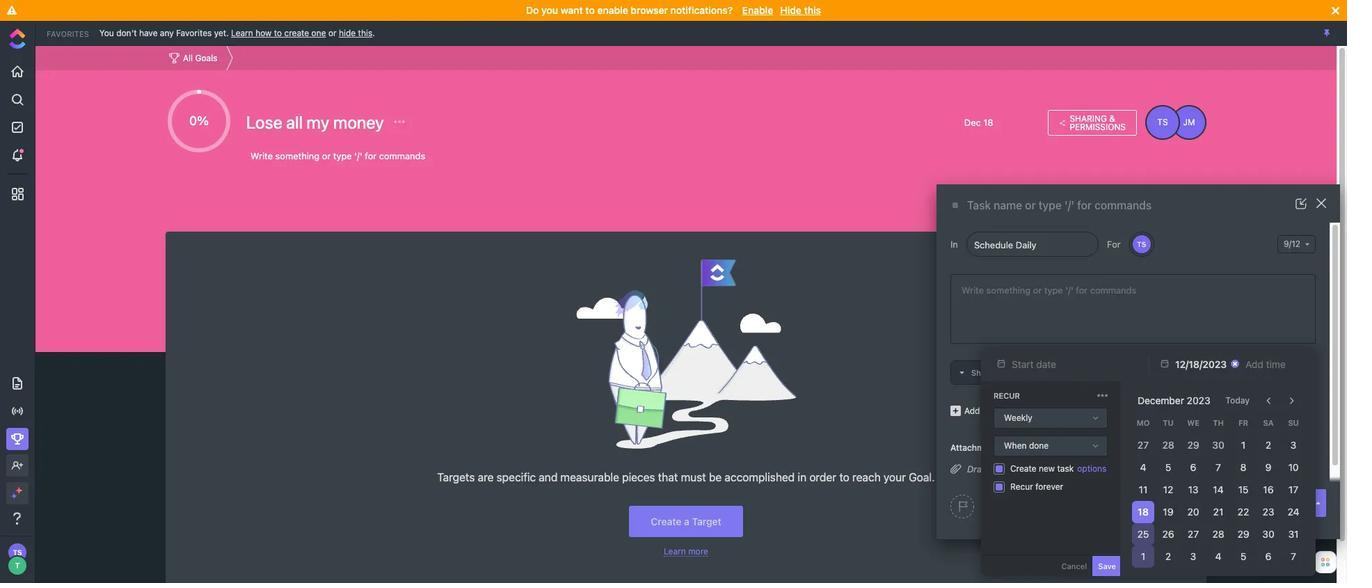 Task type: locate. For each thing, give the bounding box(es) containing it.
5 down 22
[[1241, 551, 1247, 562]]

+ inside custom fields element
[[1235, 367, 1240, 377]]

create for create task
[[1242, 497, 1271, 508]]

0 horizontal spatial 4
[[1141, 462, 1147, 473]]

+ up today
[[1235, 367, 1240, 377]]

4 down 21
[[1216, 551, 1222, 562]]

create task
[[1242, 497, 1293, 508]]

1 vertical spatial or
[[1261, 367, 1269, 377]]

in
[[951, 238, 958, 250]]

add for add checklist
[[1263, 405, 1279, 416]]

to
[[586, 4, 595, 16], [274, 27, 282, 38], [1051, 463, 1059, 474], [840, 471, 850, 484]]

add left edit
[[1243, 367, 1258, 377]]

0 vertical spatial recur
[[994, 391, 1020, 400]]

yet.
[[214, 27, 229, 38]]

1 horizontal spatial 28
[[1213, 528, 1225, 540]]

recur for recur
[[994, 391, 1020, 400]]

recur down the drop
[[1011, 482, 1034, 492]]

today button
[[1218, 390, 1259, 412]]

create for create new task options
[[1011, 464, 1037, 474]]

1 horizontal spatial this
[[804, 4, 821, 16]]

+ right cmd
[[1264, 519, 1269, 526]]

su
[[1289, 418, 1299, 427]]

recur for recur forever
[[1011, 482, 1034, 492]]

create down the 16
[[1242, 497, 1271, 508]]

to right files
[[1051, 463, 1059, 474]]

3 down 20
[[1191, 551, 1197, 562]]

0 horizontal spatial 1
[[1141, 551, 1146, 562]]

2 down 26
[[1166, 551, 1172, 562]]

6 down cmd + enter
[[1266, 551, 1272, 562]]

0 horizontal spatial create
[[1011, 464, 1037, 474]]

drag and drop files to attach or
[[968, 463, 1099, 474]]

all goals link
[[166, 49, 221, 67]]

0 vertical spatial create
[[1011, 464, 1037, 474]]

0 horizontal spatial or
[[328, 27, 337, 38]]

0 horizontal spatial learn
[[231, 27, 253, 38]]

1 vertical spatial 30
[[1263, 528, 1275, 540]]

0 horizontal spatial this
[[358, 27, 373, 38]]

0 horizontal spatial add
[[965, 405, 980, 416]]

have
[[139, 27, 158, 38]]

27 down mo
[[1138, 439, 1149, 451]]

1 horizontal spatial 2
[[1266, 439, 1272, 451]]

task down 31
[[1285, 557, 1304, 567]]

3
[[994, 368, 999, 377], [1291, 439, 1297, 451], [1191, 551, 1197, 562]]

and right specific
[[539, 471, 558, 484]]

1 vertical spatial 7
[[1291, 551, 1297, 562]]

you don't have any favorites yet. learn how to create one or hide this .
[[99, 27, 375, 38]]

fr
[[1239, 418, 1249, 427]]

1 vertical spatial 29
[[1238, 528, 1250, 540]]

0 vertical spatial 5
[[1166, 462, 1172, 473]]

0 vertical spatial 2
[[1266, 439, 1272, 451]]

recur
[[994, 391, 1020, 400], [1011, 482, 1034, 492]]

this
[[804, 4, 821, 16], [358, 27, 373, 38]]

empty
[[1001, 368, 1025, 377]]

or left edit
[[1261, 367, 1269, 377]]

add left the subtask
[[965, 405, 980, 416]]

27 down 20
[[1188, 528, 1199, 540]]

learn
[[231, 27, 253, 38], [664, 547, 686, 557]]

permissions
[[1070, 121, 1126, 132]]

2 up 9
[[1266, 439, 1272, 451]]

Start date text field
[[1012, 358, 1128, 370]]

options
[[1078, 464, 1107, 474]]

2 vertical spatial 3
[[1191, 551, 1197, 562]]

0 vertical spatial 27
[[1138, 439, 1149, 451]]

20
[[1188, 506, 1200, 518]]

lose all my money
[[246, 112, 388, 132]]

1 horizontal spatial +
[[1264, 519, 1269, 526]]

5
[[1166, 462, 1172, 473], [1241, 551, 1247, 562]]

28
[[1163, 439, 1175, 451], [1213, 528, 1225, 540]]

0 horizontal spatial 28
[[1163, 439, 1175, 451]]

to right want
[[586, 4, 595, 16]]

task
[[1274, 497, 1293, 508], [1285, 557, 1304, 567]]

30 down cmd + enter
[[1263, 528, 1275, 540]]

0 horizontal spatial 3
[[994, 368, 999, 377]]

27
[[1138, 439, 1149, 451], [1188, 528, 1199, 540]]

21
[[1214, 506, 1224, 518]]

28 down tu
[[1163, 439, 1175, 451]]

7 up 14
[[1216, 462, 1222, 473]]

2 vertical spatial or
[[1091, 463, 1099, 474]]

and left the drop
[[990, 463, 1006, 474]]

24
[[1288, 506, 1300, 518]]

1 horizontal spatial 4
[[1216, 551, 1222, 562]]

fields right empty
[[1027, 368, 1048, 377]]

6
[[1191, 462, 1197, 473], [1266, 551, 1272, 562]]

mo
[[1137, 418, 1150, 427]]

1 vertical spatial +
[[1264, 519, 1269, 526]]

2 horizontal spatial or
[[1261, 367, 1269, 377]]

0 horizontal spatial fields
[[1027, 368, 1048, 377]]

30 down the th
[[1213, 439, 1225, 451]]

targets
[[437, 471, 475, 484]]

enable
[[598, 4, 628, 16]]

1
[[1242, 439, 1246, 451], [1141, 551, 1146, 562]]

0 vertical spatial 30
[[1213, 439, 1225, 451]]

1 vertical spatial 6
[[1266, 551, 1272, 562]]

&
[[1110, 113, 1116, 124]]

29 down cmd
[[1238, 528, 1250, 540]]

favorites left you at the left top
[[47, 29, 89, 38]]

1 horizontal spatial 27
[[1188, 528, 1199, 540]]

add up sa
[[1263, 405, 1279, 416]]

learn left more
[[664, 547, 686, 557]]

0 vertical spatial +
[[1235, 367, 1240, 377]]

1 up 8 on the right
[[1242, 439, 1246, 451]]

0 vertical spatial 7
[[1216, 462, 1222, 473]]

favorites up 'all goals' link at the left
[[176, 27, 212, 38]]

fields
[[1289, 367, 1310, 377], [1027, 368, 1048, 377]]

7 down 31
[[1291, 551, 1297, 562]]

for
[[1107, 238, 1121, 250]]

+
[[1235, 367, 1240, 377], [1264, 519, 1269, 526]]

th
[[1213, 418, 1224, 427]]

16
[[1264, 484, 1274, 496]]

1 vertical spatial recur
[[1011, 482, 1034, 492]]

checklist
[[1281, 405, 1316, 416]]

or right one
[[328, 27, 337, 38]]

3 right show
[[994, 368, 999, 377]]

1 horizontal spatial 5
[[1241, 551, 1247, 562]]

5 up 12
[[1166, 462, 1172, 473]]

drop
[[1009, 463, 1028, 474]]

show
[[972, 368, 992, 377]]

18
[[1138, 506, 1149, 518]]

0 horizontal spatial 6
[[1191, 462, 1197, 473]]

0 vertical spatial 4
[[1141, 462, 1147, 473]]

files
[[1031, 463, 1048, 474]]

10
[[1289, 462, 1299, 473]]

0 horizontal spatial 29
[[1188, 439, 1200, 451]]

0 vertical spatial 29
[[1188, 439, 1200, 451]]

show 3 empty fields
[[972, 368, 1048, 377]]

1 horizontal spatial 1
[[1242, 439, 1246, 451]]

create a target
[[651, 516, 722, 528]]

to right order
[[840, 471, 850, 484]]

create up recur forever
[[1011, 464, 1037, 474]]

1 down 25
[[1141, 551, 1146, 562]]

3 up 10
[[1291, 439, 1297, 451]]

0 horizontal spatial +
[[1235, 367, 1240, 377]]

are
[[478, 471, 494, 484]]

2
[[1266, 439, 1272, 451], [1166, 551, 1172, 562]]

6 up "13"
[[1191, 462, 1197, 473]]

4 up 11
[[1141, 462, 1147, 473]]

1 horizontal spatial fields
[[1289, 367, 1310, 377]]

hide
[[339, 27, 356, 38]]

1 vertical spatial 4
[[1216, 551, 1222, 562]]

learn right yet.
[[231, 27, 253, 38]]

0 vertical spatial learn
[[231, 27, 253, 38]]

task down the 17
[[1274, 497, 1293, 508]]

22
[[1238, 506, 1250, 518]]

1 horizontal spatial create
[[1242, 497, 1271, 508]]

0 vertical spatial 3
[[994, 368, 999, 377]]

1 horizontal spatial add
[[1243, 367, 1258, 377]]

29 down we
[[1188, 439, 1200, 451]]

create
[[1011, 464, 1037, 474], [1242, 497, 1271, 508]]

1 vertical spatial 2
[[1166, 551, 1172, 562]]

23
[[1263, 506, 1275, 518]]

sharing & permissions
[[1070, 113, 1126, 132]]

1 vertical spatial this
[[358, 27, 373, 38]]

1 vertical spatial learn
[[664, 547, 686, 557]]

2 horizontal spatial 3
[[1291, 439, 1297, 451]]

or right attach
[[1091, 463, 1099, 474]]

12
[[1164, 484, 1174, 496]]

today
[[1226, 395, 1250, 406]]

fields right edit
[[1289, 367, 1310, 377]]

2 horizontal spatial add
[[1263, 405, 1279, 416]]

1 vertical spatial create
[[1242, 497, 1271, 508]]

my
[[307, 112, 330, 132]]

more
[[689, 547, 709, 557]]

28 down 21
[[1213, 528, 1225, 540]]

recur up the subtask
[[994, 391, 1020, 400]]

Due date text field
[[1176, 358, 1228, 370]]

when
[[1004, 441, 1027, 451]]

1 horizontal spatial 6
[[1266, 551, 1272, 562]]

and
[[990, 463, 1006, 474], [539, 471, 558, 484]]



Task type: vqa. For each thing, say whether or not it's contained in the screenshot.


Task type: describe. For each thing, give the bounding box(es) containing it.
weekly button
[[995, 409, 1107, 428]]

drag
[[968, 463, 988, 474]]

25
[[1138, 528, 1150, 540]]

add subtask
[[965, 405, 1014, 416]]

task
[[1058, 464, 1074, 474]]

be
[[709, 471, 722, 484]]

26
[[1163, 528, 1175, 540]]

when done
[[1004, 441, 1049, 451]]

0 horizontal spatial 30
[[1213, 439, 1225, 451]]

+ add or edit fields
[[1235, 367, 1310, 377]]

want
[[561, 4, 583, 16]]

cmd + enter
[[1249, 519, 1286, 526]]

don't
[[116, 27, 137, 38]]

15
[[1239, 484, 1249, 496]]

learn how to create one link
[[231, 27, 326, 38]]

new
[[1039, 464, 1055, 474]]

forever
[[1036, 482, 1064, 492]]

december 2023
[[1138, 395, 1211, 407]]

to right how
[[274, 27, 282, 38]]

add inside custom fields element
[[1243, 367, 1258, 377]]

when done button
[[995, 436, 1107, 456]]

enable
[[743, 4, 774, 16]]

recur forever
[[1011, 482, 1064, 492]]

attach
[[1062, 463, 1088, 474]]

hide
[[781, 4, 802, 16]]

reach
[[853, 471, 881, 484]]

31
[[1289, 528, 1299, 540]]

1 horizontal spatial favorites
[[176, 27, 212, 38]]

1 vertical spatial task
[[1285, 557, 1304, 567]]

19
[[1163, 506, 1174, 518]]

december
[[1138, 395, 1185, 407]]

hide this link
[[339, 27, 373, 38]]

0 vertical spatial 6
[[1191, 462, 1197, 473]]

you
[[542, 4, 558, 16]]

save
[[1099, 562, 1117, 571]]

cmd
[[1249, 519, 1263, 526]]

1 horizontal spatial and
[[990, 463, 1006, 474]]

targets are specific and measurable pieces that must be accomplished in order to reach your goal.
[[437, 471, 935, 484]]

1 horizontal spatial learn
[[664, 547, 686, 557]]

browser
[[631, 4, 668, 16]]

any
[[160, 27, 174, 38]]

one
[[312, 27, 326, 38]]

0 horizontal spatial 5
[[1166, 462, 1172, 473]]

edit
[[1271, 367, 1286, 377]]

17
[[1289, 484, 1299, 496]]

money
[[333, 112, 384, 132]]

how
[[256, 27, 272, 38]]

attachments
[[951, 443, 1002, 453]]

0 horizontal spatial favorites
[[47, 29, 89, 38]]

1 horizontal spatial 7
[[1291, 551, 1297, 562]]

0 vertical spatial this
[[804, 4, 821, 16]]

0 horizontal spatial 27
[[1138, 439, 1149, 451]]

that
[[658, 471, 678, 484]]

0 horizontal spatial 7
[[1216, 462, 1222, 473]]

1 vertical spatial 28
[[1213, 528, 1225, 540]]

.
[[373, 27, 375, 38]]

0 horizontal spatial 2
[[1166, 551, 1172, 562]]

0 vertical spatial or
[[328, 27, 337, 38]]

1 vertical spatial 27
[[1188, 528, 1199, 540]]

1 vertical spatial 3
[[1291, 439, 1297, 451]]

1 horizontal spatial 30
[[1263, 528, 1275, 540]]

accomplished
[[725, 471, 795, 484]]

1 vertical spatial 1
[[1141, 551, 1146, 562]]

all
[[286, 112, 303, 132]]

order
[[810, 471, 837, 484]]

create new task options
[[1011, 464, 1107, 474]]

14
[[1214, 484, 1224, 496]]

9
[[1266, 462, 1272, 473]]

13
[[1189, 484, 1199, 496]]

measurable
[[561, 471, 619, 484]]

1 horizontal spatial 29
[[1238, 528, 1250, 540]]

sharing
[[1070, 113, 1107, 124]]

custom fields element
[[951, 361, 1316, 385]]

options button
[[1074, 464, 1107, 474]]

Add time text field
[[1246, 358, 1288, 370]]

0 horizontal spatial and
[[539, 471, 558, 484]]

sa
[[1264, 418, 1274, 427]]

notifications?
[[671, 4, 733, 16]]

11
[[1139, 484, 1148, 496]]

3 inside custom fields element
[[994, 368, 999, 377]]

or inside custom fields element
[[1261, 367, 1269, 377]]

add for add subtask
[[965, 405, 980, 416]]

cancel
[[1062, 562, 1087, 571]]

specific
[[497, 471, 536, 484]]

1 horizontal spatial 3
[[1191, 551, 1197, 562]]

0 vertical spatial task
[[1274, 497, 1293, 508]]

you
[[99, 27, 114, 38]]

add checklist
[[1263, 405, 1316, 416]]

tu
[[1163, 418, 1174, 427]]

enter
[[1270, 519, 1286, 526]]

subtask
[[983, 405, 1014, 416]]

in
[[798, 471, 807, 484]]

must
[[681, 471, 706, 484]]

1 vertical spatial 5
[[1241, 551, 1247, 562]]

pieces
[[622, 471, 655, 484]]

1 horizontal spatial or
[[1091, 463, 1099, 474]]

Task name or type '/' for commands text field
[[968, 198, 1272, 213]]

weekly
[[1004, 413, 1033, 423]]

0 vertical spatial 1
[[1242, 439, 1246, 451]]

do
[[526, 4, 539, 16]]

create
[[284, 27, 309, 38]]

8
[[1241, 462, 1247, 473]]

0 vertical spatial 28
[[1163, 439, 1175, 451]]

learn more link
[[664, 547, 709, 557]]



